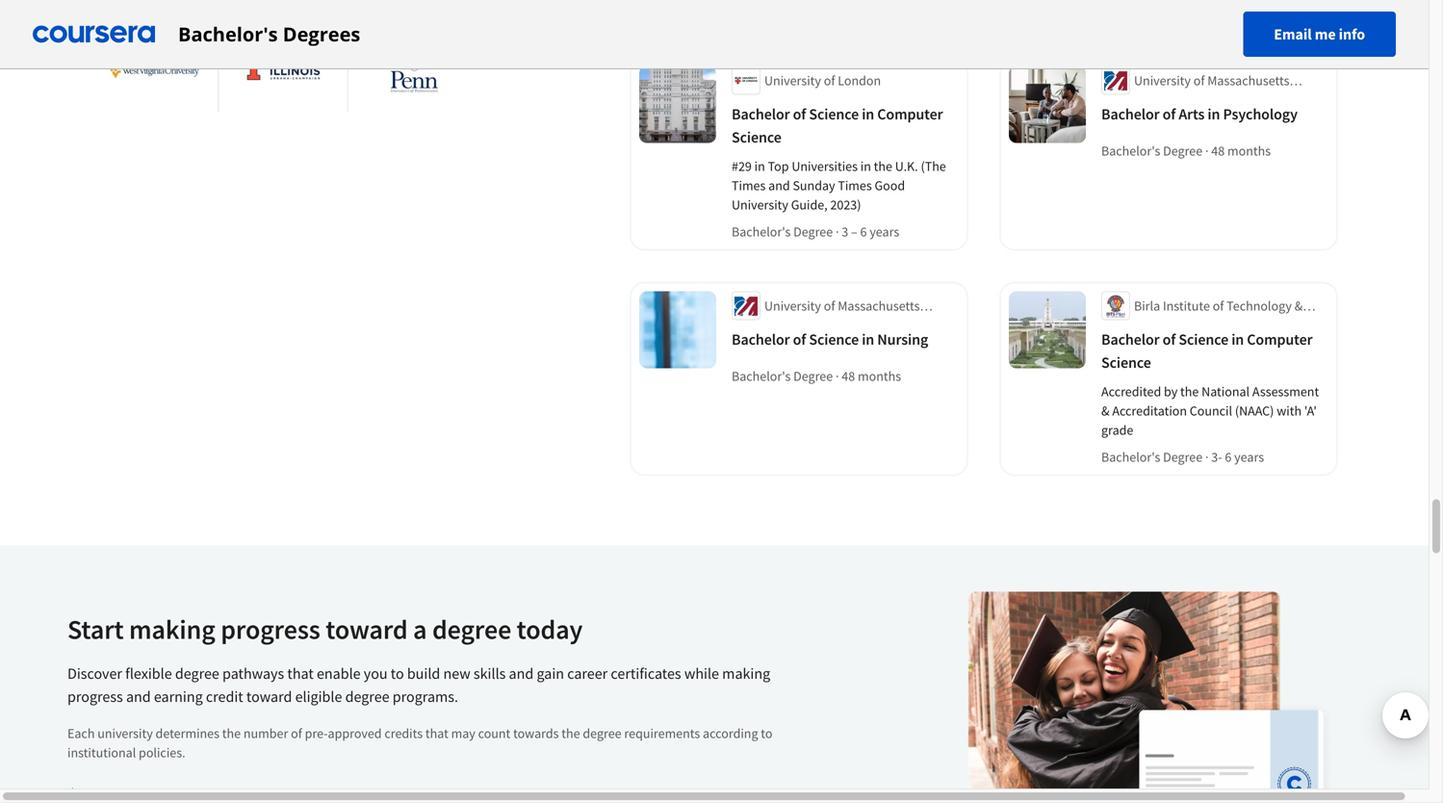 Task type: locate. For each thing, give the bounding box(es) containing it.
degree down the guide,
[[794, 223, 833, 240]]

in for bachelor of science in nursing link
[[862, 330, 875, 349]]

university up the arts
[[1134, 72, 1191, 89]]

1 horizontal spatial global
[[1134, 91, 1171, 108]]

0 horizontal spatial bachelor's degree · 48 months
[[732, 367, 901, 385]]

1 vertical spatial and
[[509, 664, 534, 683]]

0 horizontal spatial that
[[287, 664, 314, 683]]

degree down the arts
[[1163, 142, 1203, 159]]

toward up the you
[[326, 612, 408, 646]]

new
[[443, 664, 471, 683]]

degree left 3-
[[1163, 448, 1203, 466]]

bachelor's degree · 48 months for arts
[[1102, 142, 1271, 159]]

bachelor of science in computer science
[[732, 104, 943, 147], [1102, 330, 1313, 372]]

certificates
[[611, 664, 681, 683]]

birla
[[1134, 297, 1160, 314]]

to inside each university determines the number of pre-approved credits that may count towards the degree requirements according to institutional policies.
[[761, 725, 773, 742]]

national
[[1202, 383, 1250, 400]]

technology
[[1227, 297, 1292, 314]]

48 for science
[[842, 367, 855, 385]]

#29
[[732, 157, 752, 175]]

massachusetts up psychology
[[1208, 72, 1290, 89]]

university down #29
[[732, 196, 789, 213]]

1 vertical spatial that
[[425, 725, 449, 742]]

global for arts
[[1134, 91, 1171, 108]]

1 horizontal spatial years
[[1235, 448, 1264, 466]]

0 horizontal spatial massachusetts
[[838, 297, 920, 314]]

university
[[765, 72, 821, 89], [1134, 72, 1191, 89], [732, 196, 789, 213], [765, 297, 821, 314]]

and left gain
[[509, 664, 534, 683]]

1 vertical spatial university of massachusetts global
[[765, 297, 920, 334]]

1 horizontal spatial 48
[[1212, 142, 1225, 159]]

bachelor of science in computer science up national
[[1102, 330, 1313, 372]]

0 vertical spatial computer
[[877, 104, 943, 124]]

years right –
[[870, 223, 900, 240]]

top
[[768, 157, 789, 175]]

0 horizontal spatial progress
[[67, 687, 123, 706]]

· left 3
[[836, 223, 839, 240]]

degree down the you
[[345, 687, 390, 706]]

degree inside each university determines the number of pre-approved credits that may count towards the degree requirements according to institutional policies.
[[583, 725, 622, 742]]

1 vertical spatial 48
[[842, 367, 855, 385]]

0 horizontal spatial to
[[391, 664, 404, 683]]

1 vertical spatial 6
[[1225, 448, 1232, 466]]

and
[[769, 177, 790, 194], [509, 664, 534, 683], [126, 687, 151, 706]]

making
[[129, 612, 215, 646], [722, 664, 771, 683]]

0 vertical spatial massachusetts
[[1208, 72, 1290, 89]]

#29 in top universities in the u.k. (the times and sunday times good university guide, 2023), element
[[732, 156, 959, 214]]

1 vertical spatial years
[[1235, 448, 1264, 466]]

0 vertical spatial bachelor of science in computer science
[[732, 104, 943, 147]]

sunday
[[793, 177, 835, 194]]

bachelor of science in computer science link up universities
[[732, 103, 959, 149]]

1 horizontal spatial making
[[722, 664, 771, 683]]

1 vertical spatial months
[[858, 367, 901, 385]]

and down "top"
[[769, 177, 790, 194]]

0 horizontal spatial global
[[765, 316, 801, 334]]

to right the you
[[391, 664, 404, 683]]

of
[[824, 72, 835, 89], [1194, 72, 1205, 89], [793, 104, 806, 124], [1163, 104, 1176, 124], [824, 297, 835, 314], [1213, 297, 1224, 314], [793, 330, 806, 349], [1163, 330, 1176, 349], [291, 725, 302, 742]]

massachusetts up nursing
[[838, 297, 920, 314]]

· inside the '#29 in top universities in the u.k. (the times and sunday times good university guide, 2023) bachelor's degree · 3 – 6 years'
[[836, 223, 839, 240]]

0 horizontal spatial 6
[[860, 223, 867, 240]]

to
[[391, 664, 404, 683], [761, 725, 773, 742]]

& inside accredited by the national assessment & accreditation council (naac) with 'a' grade bachelor's degree · 3- 6 years
[[1102, 402, 1110, 419]]

science down university of london at the top right of the page
[[809, 104, 859, 124]]

degree up earning
[[175, 664, 219, 683]]

in for the bachelor of arts in psychology link
[[1208, 104, 1220, 124]]

bachelor of science in computer science up universities
[[732, 104, 943, 147]]

the right by
[[1181, 383, 1199, 400]]

0 vertical spatial global
[[1134, 91, 1171, 108]]

computer for university of london
[[877, 104, 943, 124]]

bachelor of arts in psychology link
[[1102, 103, 1329, 126]]

1 vertical spatial bachelor of science in computer science link
[[1102, 328, 1329, 374]]

1 horizontal spatial toward
[[326, 612, 408, 646]]

1 vertical spatial &
[[1102, 402, 1110, 419]]

grade
[[1102, 421, 1134, 439]]

1 horizontal spatial 6
[[1225, 448, 1232, 466]]

1 horizontal spatial computer
[[1247, 330, 1313, 349]]

science
[[809, 104, 859, 124], [732, 128, 782, 147], [809, 330, 859, 349], [1179, 330, 1229, 349], [1102, 353, 1151, 372]]

1 horizontal spatial to
[[761, 725, 773, 742]]

to inside discover flexible degree pathways that enable you to build new skills and gain career certificates while making progress and earning credit toward eligible degree programs.
[[391, 664, 404, 683]]

48 down bachelor of science in nursing link
[[842, 367, 855, 385]]

the
[[874, 157, 893, 175], [1181, 383, 1199, 400], [222, 725, 241, 742], [562, 725, 580, 742]]

in for national bachelor of science in computer science link
[[1232, 330, 1244, 349]]

6 right 3-
[[1225, 448, 1232, 466]]

48 for arts
[[1212, 142, 1225, 159]]

months
[[1228, 142, 1271, 159], [858, 367, 901, 385]]

1 vertical spatial massachusetts
[[838, 297, 920, 314]]

that
[[287, 664, 314, 683], [425, 725, 449, 742]]

in for bachelor of science in computer science link associated with universities
[[862, 104, 875, 124]]

0 horizontal spatial toward
[[246, 687, 292, 706]]

global
[[1134, 91, 1171, 108], [765, 316, 801, 334]]

email
[[1274, 25, 1312, 44]]

0 horizontal spatial times
[[732, 177, 766, 194]]

months down psychology
[[1228, 142, 1271, 159]]

university of massachusetts global for science
[[765, 297, 920, 334]]

bachelor's down the grade
[[1102, 448, 1161, 466]]

3-
[[1212, 448, 1223, 466]]

1 vertical spatial toward
[[246, 687, 292, 706]]

0 horizontal spatial &
[[1102, 402, 1110, 419]]

months down nursing
[[858, 367, 901, 385]]

1 horizontal spatial massachusetts
[[1208, 72, 1290, 89]]

policies.
[[139, 744, 185, 761]]

48
[[1212, 142, 1225, 159], [842, 367, 855, 385]]

institutional
[[67, 744, 136, 761]]

accredited
[[1102, 383, 1162, 400]]

university left london
[[765, 72, 821, 89]]

university of massachusetts global for arts
[[1134, 72, 1290, 108]]

and down flexible
[[126, 687, 151, 706]]

1 vertical spatial bachelor's degree · 48 months
[[732, 367, 901, 385]]

0 vertical spatial toward
[[326, 612, 408, 646]]

that inside discover flexible degree pathways that enable you to build new skills and gain career certificates while making progress and earning credit toward eligible degree programs.
[[287, 664, 314, 683]]

times
[[732, 177, 766, 194], [838, 177, 872, 194]]

2 vertical spatial and
[[126, 687, 151, 706]]

earn credit image
[[941, 592, 1351, 803]]

in right the arts
[[1208, 104, 1220, 124]]

0 vertical spatial 6
[[860, 223, 867, 240]]

in left u.k.
[[861, 157, 871, 175]]

making up flexible
[[129, 612, 215, 646]]

0 vertical spatial and
[[769, 177, 790, 194]]

0 vertical spatial university of massachusetts global
[[1134, 72, 1290, 108]]

bachelor's degree · 48 months down bachelor of science in nursing
[[732, 367, 901, 385]]

computer for birla institute of technology & science, pilani
[[1247, 330, 1313, 349]]

that inside each university determines the number of pre-approved credits that may count towards the degree requirements according to institutional policies.
[[425, 725, 449, 742]]

48 down the bachelor of arts in psychology link
[[1212, 142, 1225, 159]]

bachelor's degree · 48 months
[[1102, 142, 1271, 159], [732, 367, 901, 385]]

toward
[[326, 612, 408, 646], [246, 687, 292, 706]]

years right 3-
[[1235, 448, 1264, 466]]

0 vertical spatial &
[[1295, 297, 1303, 314]]

1 horizontal spatial bachelor of science in computer science
[[1102, 330, 1313, 372]]

toward down pathways
[[246, 687, 292, 706]]

0 vertical spatial years
[[870, 223, 900, 240]]

massachusetts
[[1208, 72, 1290, 89], [838, 297, 920, 314]]

degree left the requirements at the left bottom
[[583, 725, 622, 742]]

computer
[[877, 104, 943, 124], [1247, 330, 1313, 349]]

science down institute at the right top of the page
[[1179, 330, 1229, 349]]

1 horizontal spatial progress
[[221, 612, 320, 646]]

& right "technology"
[[1295, 297, 1303, 314]]

u.k.
[[895, 157, 918, 175]]

1 times from the left
[[732, 177, 766, 194]]

6 right –
[[860, 223, 867, 240]]

0 vertical spatial bachelor of science in computer science link
[[732, 103, 959, 149]]

1 vertical spatial making
[[722, 664, 771, 683]]

university of massachusetts global
[[1134, 72, 1290, 108], [765, 297, 920, 334]]

0 horizontal spatial bachelor of science in computer science link
[[732, 103, 959, 149]]

the inside the '#29 in top universities in the u.k. (the times and sunday times good university guide, 2023) bachelor's degree · 3 – 6 years'
[[874, 157, 893, 175]]

that up eligible
[[287, 664, 314, 683]]

2 horizontal spatial and
[[769, 177, 790, 194]]

0 horizontal spatial years
[[870, 223, 900, 240]]

university for bachelor of science in nursing
[[765, 297, 821, 314]]

progress up pathways
[[221, 612, 320, 646]]

build
[[407, 664, 440, 683]]

1 vertical spatial progress
[[67, 687, 123, 706]]

0 horizontal spatial computer
[[877, 104, 943, 124]]

bachelor's degree · 48 months down the arts
[[1102, 142, 1271, 159]]

me
[[1315, 25, 1336, 44]]

degree
[[432, 612, 512, 646], [175, 664, 219, 683], [345, 687, 390, 706], [583, 725, 622, 742]]

bachelor of arts in psychology
[[1102, 104, 1298, 124]]

·
[[1206, 142, 1209, 159], [836, 223, 839, 240], [836, 367, 839, 385], [1206, 448, 1209, 466]]

times down #29
[[732, 177, 766, 194]]

1 horizontal spatial bachelor of science in computer science link
[[1102, 328, 1329, 374]]

0 vertical spatial 48
[[1212, 142, 1225, 159]]

computer up u.k.
[[877, 104, 943, 124]]

0 vertical spatial months
[[1228, 142, 1271, 159]]

science up accredited
[[1102, 353, 1151, 372]]

1 vertical spatial to
[[761, 725, 773, 742]]

1 vertical spatial bachelor of science in computer science
[[1102, 330, 1313, 372]]

according
[[703, 725, 758, 742]]

0 horizontal spatial university of massachusetts global
[[765, 297, 920, 334]]

of inside birla institute of technology & science, pilani
[[1213, 297, 1224, 314]]

years
[[870, 223, 900, 240], [1235, 448, 1264, 466]]

bachelor inside the bachelor of arts in psychology link
[[1102, 104, 1160, 124]]

science left nursing
[[809, 330, 859, 349]]

of inside each university determines the number of pre-approved credits that may count towards the degree requirements according to institutional policies.
[[291, 725, 302, 742]]

bachelor of science in computer science link up national
[[1102, 328, 1329, 374]]

degree
[[1163, 142, 1203, 159], [794, 223, 833, 240], [794, 367, 833, 385], [1163, 448, 1203, 466]]

that left may
[[425, 725, 449, 742]]

count
[[478, 725, 511, 742]]

in left nursing
[[862, 330, 875, 349]]

0 vertical spatial bachelor's degree · 48 months
[[1102, 142, 1271, 159]]

university up bachelor of science in nursing
[[765, 297, 821, 314]]

the left number
[[222, 725, 241, 742]]

1 horizontal spatial months
[[1228, 142, 1271, 159]]

0 vertical spatial making
[[129, 612, 215, 646]]

& up the grade
[[1102, 402, 1110, 419]]

0 horizontal spatial making
[[129, 612, 215, 646]]

0 vertical spatial to
[[391, 664, 404, 683]]

years inside the '#29 in top universities in the u.k. (the times and sunday times good university guide, 2023) bachelor's degree · 3 – 6 years'
[[870, 223, 900, 240]]

a
[[413, 612, 427, 646]]

1 horizontal spatial bachelor's degree · 48 months
[[1102, 142, 1271, 159]]

in down london
[[862, 104, 875, 124]]

london
[[838, 72, 881, 89]]

bachelor's down "top"
[[732, 223, 791, 240]]

–
[[851, 223, 858, 240]]

university for bachelor of science in computer science
[[765, 72, 821, 89]]

world class universities such as hec paris imperial college london universidad de los andes bits pilani university of london university of michigan west virginia university university of illinois and university of pennsylvania image
[[78, 0, 488, 112]]

with
[[1277, 402, 1302, 419]]

bachelor of science in computer science for national
[[1102, 330, 1313, 372]]

&
[[1295, 297, 1303, 314], [1102, 402, 1110, 419]]

bachelor
[[732, 104, 790, 124], [1102, 104, 1160, 124], [732, 330, 790, 349], [1102, 330, 1160, 349]]

progress down discover in the left of the page
[[67, 687, 123, 706]]

1 horizontal spatial university of massachusetts global
[[1134, 72, 1290, 108]]

1 vertical spatial global
[[765, 316, 801, 334]]

0 vertical spatial that
[[287, 664, 314, 683]]

1 horizontal spatial that
[[425, 725, 449, 742]]

making right while
[[722, 664, 771, 683]]

3
[[842, 223, 849, 240]]

0 horizontal spatial 48
[[842, 367, 855, 385]]

computer down "technology"
[[1247, 330, 1313, 349]]

in
[[862, 104, 875, 124], [1208, 104, 1220, 124], [755, 157, 765, 175], [861, 157, 871, 175], [862, 330, 875, 349], [1232, 330, 1244, 349]]

bachelor's
[[178, 21, 278, 47], [1102, 142, 1161, 159], [732, 223, 791, 240], [732, 367, 791, 385], [1102, 448, 1161, 466]]

the up good
[[874, 157, 893, 175]]

1 vertical spatial computer
[[1247, 330, 1313, 349]]

· left 3-
[[1206, 448, 1209, 466]]

1 horizontal spatial &
[[1295, 297, 1303, 314]]

bachelor of science in computer science link
[[732, 103, 959, 149], [1102, 328, 1329, 374]]

#29 in top universities in the u.k. (the times and sunday times good university guide, 2023) bachelor's degree · 3 – 6 years
[[732, 157, 946, 240]]

accredited by the national assessment & accreditation council (naac) with 'a' grade bachelor's degree · 3- 6 years
[[1102, 383, 1319, 466]]

times up 2023)
[[838, 177, 872, 194]]

bachelor's down bachelor of science in nursing
[[732, 367, 791, 385]]

in down "technology"
[[1232, 330, 1244, 349]]

0 horizontal spatial months
[[858, 367, 901, 385]]

institute
[[1163, 297, 1210, 314]]

0 horizontal spatial bachelor of science in computer science
[[732, 104, 943, 147]]

0 horizontal spatial and
[[126, 687, 151, 706]]

1 horizontal spatial times
[[838, 177, 872, 194]]

eligible
[[295, 687, 342, 706]]

nursing
[[877, 330, 928, 349]]

approved
[[328, 725, 382, 742]]

massachusetts for nursing
[[838, 297, 920, 314]]

to right according
[[761, 725, 773, 742]]

months for psychology
[[1228, 142, 1271, 159]]

science for university of london
[[809, 104, 859, 124]]



Task type: vqa. For each thing, say whether or not it's contained in the screenshot.
HTML on the bottom
no



Task type: describe. For each thing, give the bounding box(es) containing it.
earning
[[154, 687, 203, 706]]

discover flexible degree pathways that enable you to build new skills and gain career certificates while making progress and earning credit toward eligible degree programs.
[[67, 664, 771, 706]]

progress inside discover flexible degree pathways that enable you to build new skills and gain career certificates while making progress and earning credit toward eligible degree programs.
[[67, 687, 123, 706]]

· inside accredited by the national assessment & accreditation council (naac) with 'a' grade bachelor's degree · 3- 6 years
[[1206, 448, 1209, 466]]

degree inside accredited by the national assessment & accreditation council (naac) with 'a' grade bachelor's degree · 3- 6 years
[[1163, 448, 1203, 466]]

requirements
[[624, 725, 700, 742]]

science up #29
[[732, 128, 782, 147]]

making inside discover flexible degree pathways that enable you to build new skills and gain career certificates while making progress and earning credit toward eligible degree programs.
[[722, 664, 771, 683]]

university inside the '#29 in top universities in the u.k. (the times and sunday times good university guide, 2023) bachelor's degree · 3 – 6 years'
[[732, 196, 789, 213]]

coursera image
[[33, 19, 155, 50]]

assessment
[[1253, 383, 1319, 400]]

the inside accredited by the national assessment & accreditation council (naac) with 'a' grade bachelor's degree · 3- 6 years
[[1181, 383, 1199, 400]]

bachelor of science in nursing
[[732, 330, 928, 349]]

bachelor's inside the '#29 in top universities in the u.k. (the times and sunday times good university guide, 2023) bachelor's degree · 3 – 6 years'
[[732, 223, 791, 240]]

the right towards
[[562, 725, 580, 742]]

& inside birla institute of technology & science, pilani
[[1295, 297, 1303, 314]]

may
[[451, 725, 476, 742]]

massachusetts for psychology
[[1208, 72, 1290, 89]]

bachelor's degrees
[[178, 21, 360, 47]]

university
[[97, 725, 153, 742]]

good
[[875, 177, 905, 194]]

· down bachelor of science in nursing
[[836, 367, 839, 385]]

today
[[517, 612, 583, 646]]

accreditation
[[1113, 402, 1187, 419]]

degree inside the '#29 in top universities in the u.k. (the times and sunday times good university guide, 2023) bachelor's degree · 3 – 6 years'
[[794, 223, 833, 240]]

science,
[[1134, 316, 1181, 334]]

university for bachelor of arts in psychology
[[1134, 72, 1191, 89]]

pre-
[[305, 725, 328, 742]]

1 horizontal spatial and
[[509, 664, 534, 683]]

credits
[[385, 725, 423, 742]]

pilani
[[1184, 316, 1216, 334]]

you
[[364, 664, 388, 683]]

university of london
[[765, 72, 881, 89]]

0 vertical spatial progress
[[221, 612, 320, 646]]

each university determines the number of pre-approved credits that may count towards the degree requirements according to institutional policies.
[[67, 725, 773, 761]]

· down bachelor of arts in psychology
[[1206, 142, 1209, 159]]

start
[[67, 612, 124, 646]]

(the
[[921, 157, 946, 175]]

psychology
[[1223, 104, 1298, 124]]

degrees
[[283, 21, 360, 47]]

bachelor of science in nursing link
[[732, 328, 959, 351]]

programs.
[[393, 687, 458, 706]]

accredited by the national assessment & accreditation council (naac) with 'a' grade, element
[[1102, 382, 1329, 440]]

council
[[1190, 402, 1233, 419]]

bachelor inside bachelor of science in nursing link
[[732, 330, 790, 349]]

universities
[[792, 157, 858, 175]]

'a'
[[1305, 402, 1317, 419]]

gain
[[537, 664, 564, 683]]

credit
[[206, 687, 243, 706]]

(naac)
[[1235, 402, 1274, 419]]

science for birla institute of technology & science, pilani
[[1179, 330, 1229, 349]]

by
[[1164, 383, 1178, 400]]

degree down bachelor of science in nursing
[[794, 367, 833, 385]]

info
[[1339, 25, 1365, 44]]

years inside accredited by the national assessment & accreditation council (naac) with 'a' grade bachelor's degree · 3- 6 years
[[1235, 448, 1264, 466]]

science for university of massachusetts global
[[809, 330, 859, 349]]

bachelor of science in computer science for universities
[[732, 104, 943, 147]]

email me info button
[[1243, 12, 1396, 57]]

guide,
[[791, 196, 828, 213]]

bachelor's inside accredited by the national assessment & accreditation council (naac) with 'a' grade bachelor's degree · 3- 6 years
[[1102, 448, 1161, 466]]

degree up 'new'
[[432, 612, 512, 646]]

bachelor's down bachelor of arts in psychology
[[1102, 142, 1161, 159]]

each
[[67, 725, 95, 742]]

arts
[[1179, 104, 1205, 124]]

bachelor's left degrees
[[178, 21, 278, 47]]

determines
[[156, 725, 220, 742]]

toward inside discover flexible degree pathways that enable you to build new skills and gain career certificates while making progress and earning credit toward eligible degree programs.
[[246, 687, 292, 706]]

towards
[[513, 725, 559, 742]]

skills
[[474, 664, 506, 683]]

flexible
[[125, 664, 172, 683]]

6 inside the '#29 in top universities in the u.k. (the times and sunday times good university guide, 2023) bachelor's degree · 3 – 6 years'
[[860, 223, 867, 240]]

6 inside accredited by the national assessment & accreditation council (naac) with 'a' grade bachelor's degree · 3- 6 years
[[1225, 448, 1232, 466]]

number
[[244, 725, 288, 742]]

pathways
[[222, 664, 284, 683]]

enable
[[317, 664, 361, 683]]

while
[[684, 664, 719, 683]]

2 times from the left
[[838, 177, 872, 194]]

email me info
[[1274, 25, 1365, 44]]

and inside the '#29 in top universities in the u.k. (the times and sunday times good university guide, 2023) bachelor's degree · 3 – 6 years'
[[769, 177, 790, 194]]

global for science
[[765, 316, 801, 334]]

career
[[567, 664, 608, 683]]

birla institute of technology & science, pilani
[[1134, 297, 1303, 334]]

start making progress toward a degree today
[[67, 612, 583, 646]]

in right #29
[[755, 157, 765, 175]]

months for nursing
[[858, 367, 901, 385]]

2023)
[[830, 196, 861, 213]]

bachelor's degree · 48 months for science
[[732, 367, 901, 385]]

bachelor of science in computer science link for national
[[1102, 328, 1329, 374]]

bachelor of science in computer science link for universities
[[732, 103, 959, 149]]

discover
[[67, 664, 122, 683]]



